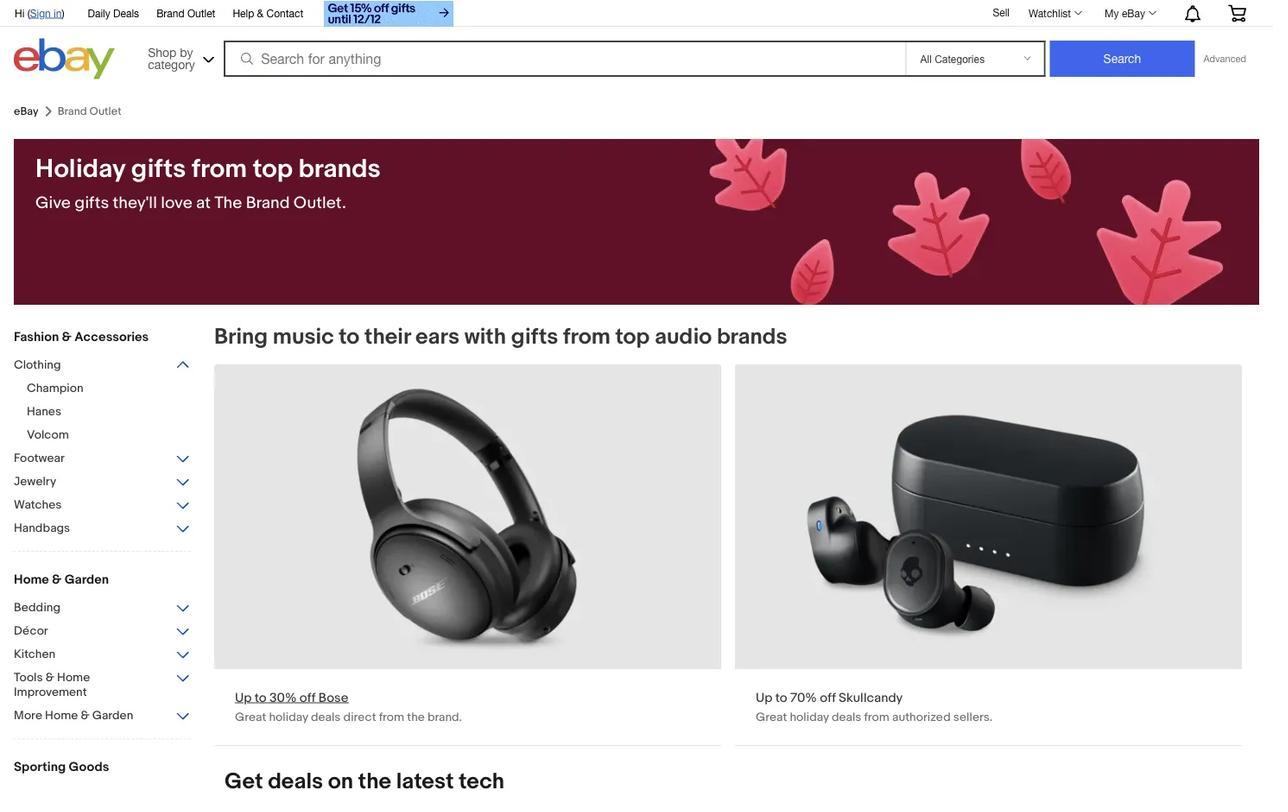 Task type: vqa. For each thing, say whether or not it's contained in the screenshot.
left Certified
no



Task type: locate. For each thing, give the bounding box(es) containing it.
the
[[407, 710, 425, 725]]

jewelry button
[[14, 474, 191, 491]]

advanced link
[[1195, 41, 1255, 76]]

brand left outlet
[[156, 7, 184, 19]]

fashion
[[14, 329, 59, 345]]

0 horizontal spatial gifts
[[74, 193, 109, 213]]

30%
[[269, 690, 297, 706]]

0 horizontal spatial up
[[235, 690, 252, 706]]

account navigation
[[5, 0, 1259, 29]]

from inside up to 30% off bose great holiday deals direct from the brand.
[[379, 710, 404, 725]]

1 horizontal spatial deals
[[832, 710, 861, 725]]

up to 30% off bose great holiday deals direct from the brand.
[[235, 690, 462, 725]]

1 horizontal spatial top
[[616, 323, 650, 350]]

sporting
[[14, 759, 66, 775]]

clothing champion hanes volcom footwear jewelry watches handbags
[[14, 358, 83, 536]]

direct
[[343, 710, 376, 725]]

brands right the audio on the right
[[717, 323, 787, 350]]

love
[[161, 193, 192, 213]]

clothing
[[14, 358, 61, 372]]

none text field containing up to 70% off skullcandy
[[735, 365, 1242, 746]]

watchlist
[[1029, 7, 1071, 19]]

2 horizontal spatial to
[[775, 690, 787, 706]]

sporting goods
[[14, 759, 109, 775]]

décor
[[14, 624, 48, 638]]

none submit inside shop by category banner
[[1050, 41, 1195, 77]]

tools
[[14, 670, 43, 685]]

up inside up to 30% off bose great holiday deals direct from the brand.
[[235, 690, 252, 706]]

help
[[233, 7, 254, 19]]

up left 30%
[[235, 690, 252, 706]]

your shopping cart image
[[1227, 5, 1247, 22]]

1 horizontal spatial holiday
[[790, 710, 829, 725]]

1 horizontal spatial off
[[820, 690, 836, 706]]

0 vertical spatial gifts
[[131, 154, 186, 185]]

0 vertical spatial brands
[[298, 154, 381, 185]]

gifts up love
[[131, 154, 186, 185]]

deals down skullcandy
[[832, 710, 861, 725]]

garden inside bedding décor kitchen tools & home improvement more home & garden
[[92, 708, 133, 723]]

brands
[[298, 154, 381, 185], [717, 323, 787, 350]]

brand outlet link
[[156, 4, 215, 23]]

0 horizontal spatial deals
[[311, 710, 341, 725]]

& up bedding
[[52, 572, 62, 587]]

1 vertical spatial brands
[[717, 323, 787, 350]]

shop by category banner
[[5, 0, 1259, 84]]

1 vertical spatial gifts
[[74, 193, 109, 213]]

1 vertical spatial home
[[57, 670, 90, 685]]

gifts inside main content
[[511, 323, 558, 350]]

garden down tools & home improvement dropdown button
[[92, 708, 133, 723]]

gifts for bring
[[511, 323, 558, 350]]

1 horizontal spatial brands
[[717, 323, 787, 350]]

my ebay link
[[1095, 3, 1164, 23]]

& down tools & home improvement dropdown button
[[81, 708, 89, 723]]

holiday for 70%
[[790, 710, 829, 725]]

from
[[192, 154, 247, 185], [563, 323, 611, 350], [379, 710, 404, 725], [864, 710, 890, 725]]

2 holiday from the left
[[790, 710, 829, 725]]

garden up "bedding" dropdown button
[[65, 572, 109, 587]]

brands inside holiday gifts from top brands give gifts they'll love at the brand outlet.
[[298, 154, 381, 185]]

1 horizontal spatial to
[[339, 323, 360, 350]]

sell
[[993, 6, 1010, 18]]

garden
[[65, 572, 109, 587], [92, 708, 133, 723]]

0 vertical spatial home
[[14, 572, 49, 587]]

sign
[[30, 7, 51, 19]]

gifts for holiday
[[74, 193, 109, 213]]

& right help
[[257, 7, 264, 19]]

bring music to their ears with gifts from top audio brands main content
[[204, 323, 1259, 790]]

holiday down the '70%'
[[790, 710, 829, 725]]

home
[[14, 572, 49, 587], [57, 670, 90, 685], [45, 708, 78, 723]]

0 horizontal spatial top
[[253, 154, 293, 185]]

to left the their at the left of page
[[339, 323, 360, 350]]

ebay
[[1122, 7, 1145, 19], [14, 105, 39, 118]]

up
[[235, 690, 252, 706], [756, 690, 773, 706]]

holiday inside up to 30% off bose great holiday deals direct from the brand.
[[269, 710, 308, 725]]

deals
[[311, 710, 341, 725], [832, 710, 861, 725]]

1 horizontal spatial brand
[[246, 193, 290, 213]]

1 horizontal spatial ebay
[[1122, 7, 1145, 19]]

gifts
[[131, 154, 186, 185], [74, 193, 109, 213], [511, 323, 558, 350]]

hi ( sign in )
[[15, 7, 64, 19]]

décor button
[[14, 624, 191, 640]]

deals for bose
[[311, 710, 341, 725]]

2 deals from the left
[[832, 710, 861, 725]]

none text field containing up to 30% off bose
[[214, 365, 721, 746]]

0 horizontal spatial ebay
[[14, 105, 39, 118]]

to inside up to 70% off skullcandy great holiday deals from authorized sellers.
[[775, 690, 787, 706]]

None text field
[[214, 365, 721, 746]]

bedding button
[[14, 600, 191, 617]]

off right 30%
[[300, 690, 316, 706]]

holiday
[[269, 710, 308, 725], [790, 710, 829, 725]]

brand right the
[[246, 193, 290, 213]]

brand.
[[428, 710, 462, 725]]

up to 70% off skullcandy great holiday deals from authorized sellers.
[[756, 690, 993, 725]]

holiday for 30%
[[269, 710, 308, 725]]

bedding
[[14, 600, 60, 615]]

hanes link
[[27, 404, 204, 421]]

home up bedding
[[14, 572, 49, 587]]

1 up from the left
[[235, 690, 252, 706]]

2 off from the left
[[820, 690, 836, 706]]

0 vertical spatial brand
[[156, 7, 184, 19]]

in
[[54, 7, 62, 19]]

ebay link
[[14, 105, 39, 118]]

ebay up holiday
[[14, 105, 39, 118]]

brands inside bring music to their ears with gifts from top audio brands main content
[[717, 323, 787, 350]]

2 vertical spatial gifts
[[511, 323, 558, 350]]

shop by category
[[148, 45, 195, 71]]

brands up outlet. at left
[[298, 154, 381, 185]]

None submit
[[1050, 41, 1195, 77]]

1 vertical spatial top
[[616, 323, 650, 350]]

1 horizontal spatial great
[[756, 710, 787, 725]]

ebay right my
[[1122, 7, 1145, 19]]

0 vertical spatial garden
[[65, 572, 109, 587]]

0 horizontal spatial to
[[255, 690, 267, 706]]

volcom link
[[27, 428, 204, 444]]

0 vertical spatial top
[[253, 154, 293, 185]]

help & contact
[[233, 7, 303, 19]]

outlet
[[187, 7, 215, 19]]

shop by category button
[[140, 38, 218, 76]]

great for up to 30% off bose
[[235, 710, 266, 725]]

&
[[257, 7, 264, 19], [62, 329, 72, 345], [52, 572, 62, 587], [45, 670, 54, 685], [81, 708, 89, 723]]

footwear button
[[14, 451, 191, 467]]

home down kitchen dropdown button
[[57, 670, 90, 685]]

up left the '70%'
[[756, 690, 773, 706]]

1 vertical spatial garden
[[92, 708, 133, 723]]

to left the '70%'
[[775, 690, 787, 706]]

to left 30%
[[255, 690, 267, 706]]

0 horizontal spatial off
[[300, 690, 316, 706]]

footwear
[[14, 451, 65, 466]]

to for up to 30% off bose
[[255, 690, 267, 706]]

2 horizontal spatial gifts
[[511, 323, 558, 350]]

holiday inside up to 70% off skullcandy great holiday deals from authorized sellers.
[[790, 710, 829, 725]]

off inside up to 30% off bose great holiday deals direct from the brand.
[[300, 690, 316, 706]]

0 horizontal spatial great
[[235, 710, 266, 725]]

None text field
[[735, 365, 1242, 746]]

deals inside up to 30% off bose great holiday deals direct from the brand.
[[311, 710, 341, 725]]

1 great from the left
[[235, 710, 266, 725]]

great inside up to 70% off skullcandy great holiday deals from authorized sellers.
[[756, 710, 787, 725]]

0 vertical spatial ebay
[[1122, 7, 1145, 19]]

2 great from the left
[[756, 710, 787, 725]]

1 holiday from the left
[[269, 710, 308, 725]]

1 off from the left
[[300, 690, 316, 706]]

0 horizontal spatial brands
[[298, 154, 381, 185]]

category
[[148, 57, 195, 71]]

great inside up to 30% off bose great holiday deals direct from the brand.
[[235, 710, 266, 725]]

2 up from the left
[[756, 690, 773, 706]]

& right fashion
[[62, 329, 72, 345]]

more
[[14, 708, 42, 723]]

to inside up to 30% off bose great holiday deals direct from the brand.
[[255, 690, 267, 706]]

off inside up to 70% off skullcandy great holiday deals from authorized sellers.
[[820, 690, 836, 706]]

holiday down 30%
[[269, 710, 308, 725]]

great
[[235, 710, 266, 725], [756, 710, 787, 725]]

up inside up to 70% off skullcandy great holiday deals from authorized sellers.
[[756, 690, 773, 706]]

1 horizontal spatial up
[[756, 690, 773, 706]]

daily deals link
[[88, 4, 139, 23]]

daily deals
[[88, 7, 139, 19]]

by
[[180, 45, 193, 59]]

deals down "bose"
[[311, 710, 341, 725]]

deals inside up to 70% off skullcandy great holiday deals from authorized sellers.
[[832, 710, 861, 725]]

0 horizontal spatial brand
[[156, 7, 184, 19]]

0 horizontal spatial holiday
[[269, 710, 308, 725]]

home down improvement on the bottom of page
[[45, 708, 78, 723]]

1 deals from the left
[[311, 710, 341, 725]]

1 vertical spatial brand
[[246, 193, 290, 213]]

audio
[[655, 323, 712, 350]]

brand
[[156, 7, 184, 19], [246, 193, 290, 213]]

gifts down holiday
[[74, 193, 109, 213]]

contact
[[266, 7, 303, 19]]

outlet.
[[294, 193, 346, 213]]

tools & home improvement button
[[14, 670, 191, 701]]

kitchen button
[[14, 647, 191, 663]]

1 vertical spatial ebay
[[14, 105, 39, 118]]

gifts right with
[[511, 323, 558, 350]]

off right the '70%'
[[820, 690, 836, 706]]

sign in link
[[30, 7, 62, 19]]

home & garden
[[14, 572, 109, 587]]

brand outlet
[[156, 7, 215, 19]]

& inside account navigation
[[257, 7, 264, 19]]



Task type: describe. For each thing, give the bounding box(es) containing it.
my ebay
[[1105, 7, 1145, 19]]

none text field inside bring music to their ears with gifts from top audio brands main content
[[735, 365, 1242, 746]]

handbags button
[[14, 521, 191, 537]]

watches button
[[14, 498, 191, 514]]

help & contact link
[[233, 4, 303, 23]]

champion
[[27, 381, 83, 396]]

give
[[35, 193, 71, 213]]

& for home
[[52, 572, 62, 587]]

my
[[1105, 7, 1119, 19]]

top inside bring music to their ears with gifts from top audio brands main content
[[616, 323, 650, 350]]

clothing button
[[14, 358, 191, 374]]

fashion & accessories
[[14, 329, 149, 345]]

their
[[364, 323, 411, 350]]

the
[[215, 193, 242, 213]]

& right tools
[[45, 670, 54, 685]]

more home & garden button
[[14, 708, 191, 725]]

deals for skullcandy
[[832, 710, 861, 725]]

bring music to their ears with gifts from top audio brands
[[214, 323, 787, 350]]

music
[[273, 323, 334, 350]]

accessories
[[74, 329, 149, 345]]

ears
[[416, 323, 460, 350]]

brand inside account navigation
[[156, 7, 184, 19]]

great for up to 70% off skullcandy
[[756, 710, 787, 725]]

from inside up to 70% off skullcandy great holiday deals from authorized sellers.
[[864, 710, 890, 725]]

holiday gifts from top brands give gifts they'll love at the brand outlet.
[[35, 154, 381, 213]]

bedding décor kitchen tools & home improvement more home & garden
[[14, 600, 133, 723]]

shop
[[148, 45, 177, 59]]

deals
[[113, 7, 139, 19]]

authorized
[[892, 710, 951, 725]]

daily
[[88, 7, 110, 19]]

from inside holiday gifts from top brands give gifts they'll love at the brand outlet.
[[192, 154, 247, 185]]

jewelry
[[14, 474, 56, 489]]

champion link
[[27, 381, 204, 397]]

advanced
[[1204, 53, 1246, 64]]

skullcandy
[[839, 690, 903, 706]]

sell link
[[985, 6, 1017, 18]]

volcom
[[27, 428, 69, 442]]

1 horizontal spatial gifts
[[131, 154, 186, 185]]

handbags
[[14, 521, 70, 536]]

top inside holiday gifts from top brands give gifts they'll love at the brand outlet.
[[253, 154, 293, 185]]

)
[[62, 7, 64, 19]]

to for up to 70% off skullcandy
[[775, 690, 787, 706]]

brand inside holiday gifts from top brands give gifts they'll love at the brand outlet.
[[246, 193, 290, 213]]

holiday
[[35, 154, 125, 185]]

& for help
[[257, 7, 264, 19]]

none text field inside bring music to their ears with gifts from top audio brands main content
[[214, 365, 721, 746]]

bring
[[214, 323, 268, 350]]

kitchen
[[14, 647, 55, 662]]

ebay inside account navigation
[[1122, 7, 1145, 19]]

off for skullcandy
[[820, 690, 836, 706]]

2 vertical spatial home
[[45, 708, 78, 723]]

watches
[[14, 498, 62, 512]]

Search for anything text field
[[226, 42, 902, 75]]

(
[[27, 7, 30, 19]]

off for bose
[[300, 690, 316, 706]]

hanes
[[27, 404, 61, 419]]

get an extra 15% off image
[[324, 1, 454, 27]]

up for up to 30% off bose
[[235, 690, 252, 706]]

at
[[196, 193, 211, 213]]

& for fashion
[[62, 329, 72, 345]]

hi
[[15, 7, 24, 19]]

70%
[[790, 690, 817, 706]]

with
[[464, 323, 506, 350]]

sellers.
[[953, 710, 993, 725]]

they'll
[[113, 193, 157, 213]]

bose
[[318, 690, 348, 706]]

watchlist link
[[1019, 3, 1090, 23]]

improvement
[[14, 685, 87, 700]]

goods
[[69, 759, 109, 775]]

up for up to 70% off skullcandy
[[756, 690, 773, 706]]



